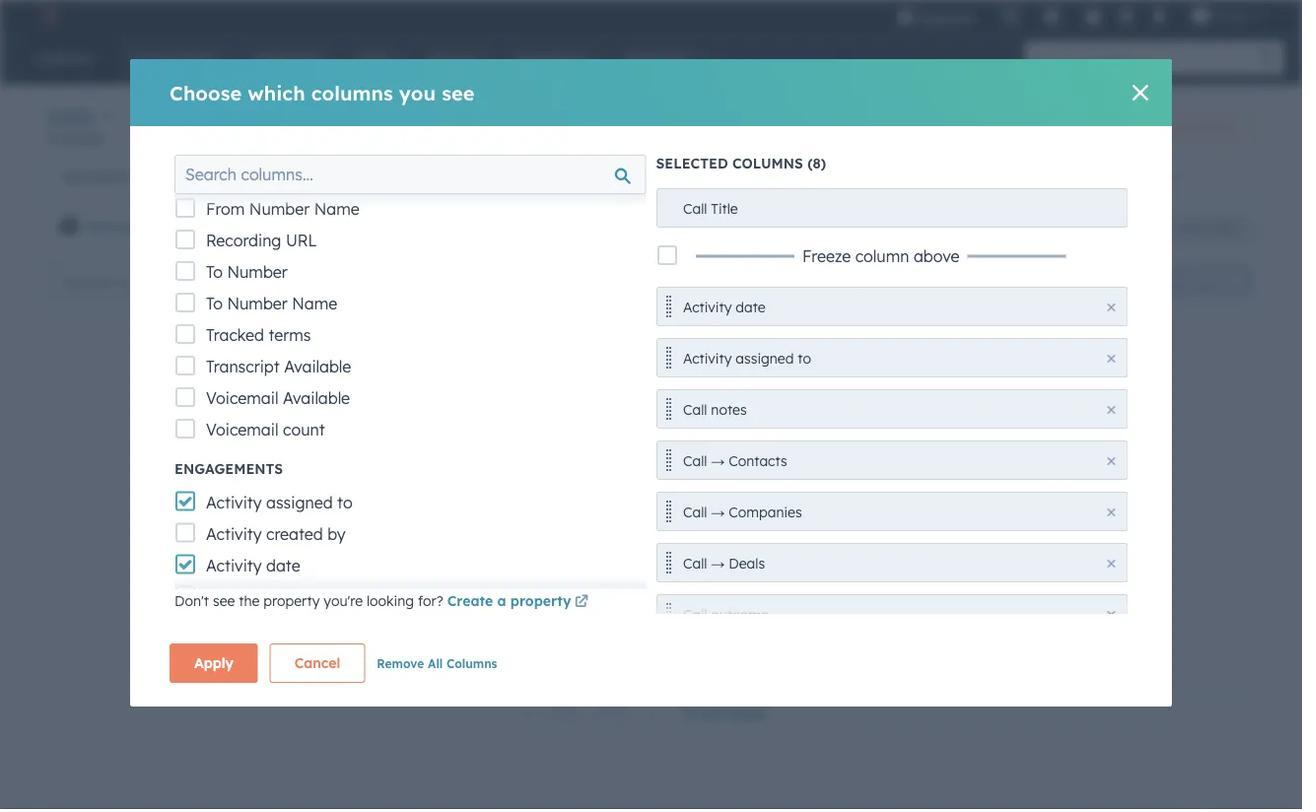 Task type: describe. For each thing, give the bounding box(es) containing it.
contacts
[[729, 452, 787, 469]]

call for call title
[[683, 200, 707, 217]]

count
[[283, 420, 325, 440]]

try
[[427, 446, 447, 463]]

don't see the property you're looking for?
[[175, 592, 447, 609]]

recording url
[[206, 231, 317, 251]]

to number name
[[206, 294, 338, 314]]

available
[[159, 219, 223, 236]]

new
[[357, 446, 384, 463]]

2 horizontal spatial a
[[507, 446, 516, 463]]

2 vertical spatial assigned
[[266, 493, 333, 512]]

outcome
[[711, 606, 768, 623]]

calling icon button
[[994, 3, 1028, 29]]

url
[[286, 231, 317, 251]]

marketplaces button
[[1032, 0, 1073, 32]]

25 per page button
[[669, 694, 791, 733]]

create
[[447, 592, 493, 609]]

number for from number name
[[249, 199, 310, 219]]

call for call → deals
[[683, 555, 707, 572]]

to inside button
[[798, 350, 811, 367]]

to for to number name
[[206, 294, 223, 314]]

available for transcript available
[[284, 357, 351, 377]]

choose
[[170, 80, 242, 105]]

calls banner
[[47, 103, 1256, 157]]

duration
[[594, 219, 653, 236]]

filters
[[796, 219, 836, 236]]

activity date button
[[656, 287, 1128, 326]]

from
[[206, 199, 245, 219]]

next
[[594, 705, 627, 722]]

in
[[492, 446, 503, 463]]

call → contacts
[[683, 452, 787, 469]]

create a property link
[[447, 591, 592, 614]]

see inside expecting to see a new item? try again in a few seconds as the system catches up.
[[319, 446, 341, 463]]

title
[[711, 200, 738, 217]]

calling icon image
[[1002, 8, 1020, 25]]

looking
[[367, 592, 414, 609]]

you
[[399, 80, 436, 105]]

pagination navigation
[[512, 700, 669, 727]]

to inside popup button
[[377, 219, 391, 236]]

activity assigned to for call → contacts
[[683, 350, 811, 367]]

apply button
[[170, 644, 258, 683]]

close image for activity date
[[1107, 303, 1115, 311]]

import
[[1079, 119, 1119, 134]]

activity assigned to for call duration
[[254, 219, 391, 236]]

page
[[729, 705, 765, 722]]

system
[[233, 469, 279, 487]]

columns inside button
[[1192, 274, 1238, 289]]

call for call → companies
[[683, 503, 707, 521]]

search image
[[1261, 51, 1275, 65]]

current
[[429, 402, 501, 427]]

call duration
[[563, 219, 653, 236]]

filters.
[[507, 402, 569, 427]]

save view button
[[1149, 212, 1256, 244]]

call outcome button
[[656, 594, 1128, 634]]

available for voicemail available
[[283, 389, 350, 408]]

menu containing funky
[[884, 0, 1279, 32]]

recorded calls
[[63, 168, 158, 185]]

attached
[[206, 587, 274, 607]]

call for call analytics
[[1164, 119, 1185, 134]]

help button
[[1077, 0, 1110, 32]]

call notes button
[[656, 389, 1128, 429]]

(2)
[[840, 219, 858, 236]]

activity date inside button
[[683, 298, 766, 316]]

column
[[855, 246, 909, 266]]

25 per page
[[682, 705, 765, 722]]

transcript available
[[206, 357, 351, 377]]

all inside 'link'
[[1117, 168, 1134, 185]]

hubspot image
[[36, 4, 59, 28]]

0 horizontal spatial date
[[266, 556, 301, 575]]

2 horizontal spatial see
[[442, 80, 475, 105]]

remove all columns button
[[377, 652, 498, 675]]

recorded
[[63, 168, 125, 185]]

file
[[279, 587, 301, 607]]

calls button
[[47, 103, 113, 131]]

all views link
[[1104, 157, 1190, 196]]

catches
[[283, 469, 334, 487]]

date inside popup button
[[481, 219, 512, 236]]

prev button
[[512, 701, 587, 727]]

to number
[[206, 262, 288, 282]]

you're
[[324, 592, 363, 609]]

for
[[357, 402, 386, 427]]

assigned for call duration
[[311, 219, 373, 236]]

save view
[[1183, 220, 1239, 235]]

call → deals
[[683, 555, 765, 572]]

notifications button
[[1143, 0, 1177, 32]]

activity assigned to button
[[656, 338, 1128, 377]]

settings link
[[1114, 5, 1139, 26]]

no matches for the current filters.
[[233, 402, 569, 427]]

1 property from the left
[[264, 592, 320, 609]]

notifications image
[[1151, 9, 1169, 27]]

apply
[[194, 655, 233, 672]]

call duration button
[[550, 208, 678, 248]]

columns inside button
[[447, 657, 498, 671]]

0 horizontal spatial a
[[345, 446, 354, 463]]

voicemail available
[[206, 389, 350, 408]]

0 vertical spatial columns
[[733, 155, 804, 172]]

number for to number
[[227, 262, 288, 282]]

expecting to see a new item? try again in a few seconds as the system catches up.
[[233, 446, 644, 487]]

create a property
[[447, 592, 571, 609]]

→ for companies
[[711, 503, 725, 521]]

selected
[[656, 155, 729, 172]]

import button
[[1063, 111, 1136, 143]]

25
[[682, 705, 698, 722]]

assigned for call → contacts
[[736, 350, 794, 367]]

call for call duration
[[563, 219, 589, 236]]

export
[[1092, 274, 1129, 289]]

freeze column above
[[802, 246, 960, 266]]

from number name
[[206, 199, 360, 219]]

to inside expecting to see a new item? try again in a few seconds as the system catches up.
[[302, 446, 315, 463]]

funky town image
[[1192, 7, 1210, 25]]

(8)
[[808, 155, 827, 172]]

close image for choose which columns you see
[[1133, 85, 1149, 101]]



Task type: vqa. For each thing, say whether or not it's contained in the screenshot.
the Analytics
yes



Task type: locate. For each thing, give the bounding box(es) containing it.
columns left (8)
[[733, 155, 804, 172]]

to
[[377, 219, 391, 236], [798, 350, 811, 367], [302, 446, 315, 463], [337, 493, 353, 512]]

number up tracked terms
[[227, 294, 288, 314]]

a left new
[[345, 446, 354, 463]]

call left analytics
[[1164, 119, 1185, 134]]

activity date up attached
[[206, 556, 301, 575]]

companies
[[729, 503, 802, 521]]

1 vertical spatial number
[[227, 262, 288, 282]]

0 vertical spatial transcript
[[85, 219, 155, 236]]

1 vertical spatial available
[[283, 389, 350, 408]]

analytics
[[1188, 119, 1239, 134]]

all up above on the top right of the page
[[925, 219, 942, 236]]

above
[[914, 246, 960, 266]]

item?
[[388, 446, 424, 463]]

0 vertical spatial voicemail
[[206, 389, 279, 408]]

1 vertical spatial activity date
[[683, 298, 766, 316]]

call left duration
[[563, 219, 589, 236]]

notes
[[711, 401, 747, 418]]

upgrade image
[[897, 9, 915, 27]]

assigned inside popup button
[[311, 219, 373, 236]]

all left views
[[1117, 168, 1134, 185]]

call left 'notes' on the right of the page
[[683, 401, 707, 418]]

available up count
[[283, 389, 350, 408]]

call
[[1164, 119, 1185, 134], [683, 200, 707, 217], [563, 219, 589, 236], [683, 401, 707, 418], [683, 452, 707, 469], [683, 503, 707, 521], [683, 555, 707, 572], [683, 606, 707, 623]]

upgrade
[[919, 9, 974, 26]]

0 vertical spatial activity assigned to
[[254, 219, 391, 236]]

call inside button
[[563, 219, 589, 236]]

→ left companies
[[711, 503, 725, 521]]

0 horizontal spatial columns
[[311, 80, 393, 105]]

2 vertical spatial the
[[239, 592, 260, 609]]

0 vertical spatial close image
[[1133, 85, 1149, 101]]

save
[[1183, 220, 1210, 235]]

1 vertical spatial voicemail
[[206, 420, 279, 440]]

the inside expecting to see a new item? try again in a few seconds as the system catches up.
[[623, 446, 644, 463]]

seconds
[[547, 446, 600, 463]]

3 close image from the top
[[1107, 457, 1115, 465]]

number down recorded calls button
[[249, 199, 310, 219]]

2 vertical spatial all
[[428, 657, 443, 671]]

2 to from the top
[[206, 294, 223, 314]]

close image for deals
[[1107, 560, 1115, 568]]

name up url
[[314, 199, 360, 219]]

a right the create
[[498, 592, 507, 609]]

to down recording
[[206, 262, 223, 282]]

call → companies
[[683, 503, 802, 521]]

1 horizontal spatial all
[[925, 219, 942, 236]]

up.
[[338, 469, 357, 487]]

0 vertical spatial number
[[249, 199, 310, 219]]

advanced
[[723, 219, 792, 236]]

1 vertical spatial date
[[736, 298, 766, 316]]

number for to number name
[[227, 294, 288, 314]]

activity date inside popup button
[[424, 219, 512, 236]]

assigned up 'notes' on the right of the page
[[736, 350, 794, 367]]

1 vertical spatial columns
[[447, 657, 498, 671]]

link opens in a new window image
[[575, 591, 589, 614], [575, 596, 589, 609]]

1 vertical spatial all
[[925, 219, 942, 236]]

attached file ids
[[206, 587, 332, 607]]

close image inside "call notes" button
[[1107, 406, 1115, 414]]

2 vertical spatial activity assigned to
[[206, 493, 353, 512]]

2 voicemail from the top
[[206, 420, 279, 440]]

calls
[[129, 168, 158, 185]]

hubspot link
[[24, 4, 74, 28]]

1 link opens in a new window image from the top
[[575, 591, 589, 614]]

to
[[206, 262, 223, 282], [206, 294, 223, 314]]

4 close image from the top
[[1107, 560, 1115, 568]]

2 close image from the top
[[1107, 406, 1115, 414]]

a right "in"
[[507, 446, 516, 463]]

0 vertical spatial available
[[284, 357, 351, 377]]

activity assigned to up 'notes' on the right of the page
[[683, 350, 811, 367]]

freeze
[[802, 246, 851, 266]]

0 horizontal spatial see
[[213, 592, 235, 609]]

call notes
[[683, 401, 747, 418]]

to up tracked
[[206, 294, 223, 314]]

close image inside call → contacts button
[[1107, 457, 1115, 465]]

1 vertical spatial to
[[206, 294, 223, 314]]

2 vertical spatial activity date
[[206, 556, 301, 575]]

close image inside call outcome button
[[1107, 611, 1115, 619]]

0
[[47, 131, 55, 145]]

few
[[520, 446, 543, 463]]

export button
[[1079, 269, 1142, 294]]

search button
[[1252, 41, 1285, 75]]

prev
[[549, 705, 580, 722]]

0 vertical spatial columns
[[311, 80, 393, 105]]

2 horizontal spatial date
[[736, 298, 766, 316]]

name up terms
[[292, 294, 338, 314]]

don't
[[175, 592, 209, 609]]

2 horizontal spatial the
[[623, 446, 644, 463]]

advanced filters (2)
[[723, 219, 858, 236]]

Search call name or notes search field
[[52, 264, 285, 299]]

0 vertical spatial see
[[442, 80, 475, 105]]

2 vertical spatial see
[[213, 592, 235, 609]]

no
[[233, 402, 262, 427]]

view
[[1214, 220, 1239, 235]]

by
[[328, 524, 346, 544]]

a inside choose which columns you see dialog
[[498, 592, 507, 609]]

1 vertical spatial activity assigned to
[[683, 350, 811, 367]]

1 vertical spatial →
[[711, 503, 725, 521]]

1 close image from the top
[[1107, 355, 1115, 362]]

activity assigned to up activity created by on the bottom left
[[206, 493, 353, 512]]

0 horizontal spatial activity date
[[206, 556, 301, 575]]

name for from number name
[[314, 199, 360, 219]]

0 horizontal spatial transcript
[[85, 219, 155, 236]]

activity assigned to inside popup button
[[254, 219, 391, 236]]

3 → from the top
[[711, 555, 725, 572]]

activity assigned to inside button
[[683, 350, 811, 367]]

property left you're
[[264, 592, 320, 609]]

activity assigned to
[[254, 219, 391, 236], [683, 350, 811, 367], [206, 493, 353, 512]]

Search HubSpot search field
[[1026, 41, 1267, 75]]

voicemail up expecting
[[206, 420, 279, 440]]

see right don't
[[213, 592, 235, 609]]

assigned down catches
[[266, 493, 333, 512]]

property right the create
[[511, 592, 571, 609]]

call → companies button
[[656, 492, 1128, 531]]

property inside create a property link
[[511, 592, 571, 609]]

0 vertical spatial activity date
[[424, 219, 512, 236]]

call down "call notes"
[[683, 452, 707, 469]]

transcript available
[[85, 219, 223, 236]]

remove all columns
[[377, 657, 498, 671]]

1 vertical spatial columns
[[1192, 274, 1238, 289]]

to for to number
[[206, 262, 223, 282]]

0 vertical spatial the
[[392, 402, 423, 427]]

call inside banner
[[1164, 119, 1185, 134]]

clear
[[884, 219, 920, 236]]

per
[[702, 705, 725, 722]]

terms
[[269, 325, 311, 345]]

→ left contacts
[[711, 452, 725, 469]]

see
[[442, 80, 475, 105], [319, 446, 341, 463], [213, 592, 235, 609]]

columns inside dialog
[[311, 80, 393, 105]]

transcript down tracked
[[206, 357, 280, 377]]

cancel
[[295, 655, 341, 672]]

activity date down search columns... search field
[[424, 219, 512, 236]]

1 vertical spatial see
[[319, 446, 341, 463]]

close image
[[1133, 85, 1149, 101], [1107, 303, 1115, 311], [1107, 508, 1115, 516]]

1 horizontal spatial the
[[392, 402, 423, 427]]

call outcome
[[683, 606, 768, 623]]

→ inside button
[[711, 503, 725, 521]]

voicemail
[[206, 389, 279, 408], [206, 420, 279, 440]]

1 vertical spatial name
[[292, 294, 338, 314]]

call inside button
[[683, 503, 707, 521]]

menu item
[[988, 0, 992, 32]]

call for call notes
[[683, 401, 707, 418]]

matches
[[268, 402, 351, 427]]

edit
[[1166, 274, 1188, 289]]

1 horizontal spatial activity date
[[424, 219, 512, 236]]

choose which columns you see dialog
[[130, 0, 1173, 738]]

date
[[481, 219, 512, 236], [736, 298, 766, 316], [266, 556, 301, 575]]

see right you
[[442, 80, 475, 105]]

0 vertical spatial →
[[711, 452, 725, 469]]

1 vertical spatial close image
[[1107, 303, 1115, 311]]

assigned down search columns... search field
[[311, 219, 373, 236]]

0 vertical spatial name
[[314, 199, 360, 219]]

activity assigned to down recorded calls button
[[254, 219, 391, 236]]

2 horizontal spatial all
[[1117, 168, 1134, 185]]

calls
[[47, 105, 95, 129]]

columns
[[733, 155, 804, 172], [447, 657, 498, 671]]

→ for deals
[[711, 555, 725, 572]]

2 vertical spatial date
[[266, 556, 301, 575]]

call for call → contacts
[[683, 452, 707, 469]]

next button
[[587, 701, 669, 727]]

created
[[266, 524, 323, 544]]

available down terms
[[284, 357, 351, 377]]

1 horizontal spatial property
[[511, 592, 571, 609]]

transcript inside popup button
[[85, 219, 155, 236]]

0 vertical spatial assigned
[[311, 219, 373, 236]]

1 horizontal spatial transcript
[[206, 357, 280, 377]]

0 vertical spatial all
[[1117, 168, 1134, 185]]

2 vertical spatial →
[[711, 555, 725, 572]]

close image for call → companies
[[1107, 508, 1115, 516]]

1 vertical spatial assigned
[[736, 350, 794, 367]]

activity date
[[424, 219, 512, 236], [683, 298, 766, 316], [206, 556, 301, 575]]

see up up. on the bottom of page
[[319, 446, 341, 463]]

0 vertical spatial to
[[206, 262, 223, 282]]

cancel button
[[270, 644, 365, 683]]

2 → from the top
[[711, 503, 725, 521]]

call for call outcome
[[683, 606, 707, 623]]

transcript for transcript available
[[206, 357, 280, 377]]

choose which columns you see
[[170, 80, 475, 105]]

1 vertical spatial the
[[623, 446, 644, 463]]

call → deals button
[[656, 543, 1128, 582]]

settings image
[[1118, 8, 1136, 26]]

call left title
[[683, 200, 707, 217]]

1 horizontal spatial a
[[498, 592, 507, 609]]

all for clear all
[[925, 219, 942, 236]]

clear all button
[[871, 208, 955, 248]]

which
[[248, 80, 305, 105]]

voicemail up voicemail count
[[206, 389, 279, 408]]

1 horizontal spatial columns
[[733, 155, 804, 172]]

as
[[604, 446, 619, 463]]

2 link opens in a new window image from the top
[[575, 596, 589, 609]]

close image inside the call → deals button
[[1107, 560, 1115, 568]]

columns down the create
[[447, 657, 498, 671]]

1 horizontal spatial date
[[481, 219, 512, 236]]

all right "remove"
[[428, 657, 443, 671]]

2 vertical spatial close image
[[1107, 508, 1115, 516]]

1 vertical spatial transcript
[[206, 357, 280, 377]]

5 close image from the top
[[1107, 611, 1115, 619]]

menu
[[884, 0, 1279, 32]]

→ for contacts
[[711, 452, 725, 469]]

voicemail for voicemail available
[[206, 389, 279, 408]]

1 → from the top
[[711, 452, 725, 469]]

tracked
[[206, 325, 264, 345]]

2 horizontal spatial activity date
[[683, 298, 766, 316]]

expecting
[[233, 446, 298, 463]]

the inside choose which columns you see dialog
[[239, 592, 260, 609]]

2 property from the left
[[511, 592, 571, 609]]

number down recording url at the top left of the page
[[227, 262, 288, 282]]

number
[[249, 199, 310, 219], [227, 262, 288, 282], [227, 294, 288, 314]]

link opens in a new window image inside create a property link
[[575, 596, 589, 609]]

0 horizontal spatial property
[[264, 592, 320, 609]]

assigned inside button
[[736, 350, 794, 367]]

Search columns... search field
[[175, 155, 647, 194]]

1 horizontal spatial see
[[319, 446, 341, 463]]

→ left deals
[[711, 555, 725, 572]]

close image inside call → companies button
[[1107, 508, 1115, 516]]

engagements
[[175, 461, 283, 478]]

views
[[1138, 168, 1177, 185]]

1 horizontal spatial columns
[[1192, 274, 1238, 289]]

1 to from the top
[[206, 262, 223, 282]]

call analytics link
[[1148, 111, 1256, 143]]

transcript down recorded calls
[[85, 219, 155, 236]]

help image
[[1085, 9, 1103, 27]]

columns left you
[[311, 80, 393, 105]]

close image for contacts
[[1107, 457, 1115, 465]]

the
[[392, 402, 423, 427], [623, 446, 644, 463], [239, 592, 260, 609]]

call left outcome on the bottom right
[[683, 606, 707, 623]]

activity created by
[[206, 524, 346, 544]]

columns right edit
[[1192, 274, 1238, 289]]

the right for
[[392, 402, 423, 427]]

advanced filters (2) button
[[690, 208, 871, 248]]

transcript for transcript available
[[85, 219, 155, 236]]

2 vertical spatial number
[[227, 294, 288, 314]]

transcript inside choose which columns you see dialog
[[206, 357, 280, 377]]

0 horizontal spatial columns
[[447, 657, 498, 671]]

1 voicemail from the top
[[206, 389, 279, 408]]

call up the call → deals at the right bottom
[[683, 503, 707, 521]]

date inside button
[[736, 298, 766, 316]]

0 vertical spatial date
[[481, 219, 512, 236]]

call analytics
[[1164, 119, 1239, 134]]

close image inside activity assigned to button
[[1107, 355, 1115, 362]]

funky button
[[1180, 0, 1277, 32]]

0 horizontal spatial the
[[239, 592, 260, 609]]

the left file
[[239, 592, 260, 609]]

name
[[314, 199, 360, 219], [292, 294, 338, 314]]

voicemail count
[[206, 420, 325, 440]]

recording
[[206, 231, 282, 251]]

0 horizontal spatial all
[[428, 657, 443, 671]]

the right as
[[623, 446, 644, 463]]

voicemail for voicemail count
[[206, 420, 279, 440]]

activity date down advanced
[[683, 298, 766, 316]]

available
[[284, 357, 351, 377], [283, 389, 350, 408]]

all inside choose which columns you see dialog
[[428, 657, 443, 671]]

close image inside activity date button
[[1107, 303, 1115, 311]]

close image
[[1107, 355, 1115, 362], [1107, 406, 1115, 414], [1107, 457, 1115, 465], [1107, 560, 1115, 568], [1107, 611, 1115, 619]]

name for to number name
[[292, 294, 338, 314]]

close image for to
[[1107, 355, 1115, 362]]

call left deals
[[683, 555, 707, 572]]

marketplaces image
[[1043, 9, 1061, 27]]

all for remove all columns
[[428, 657, 443, 671]]



